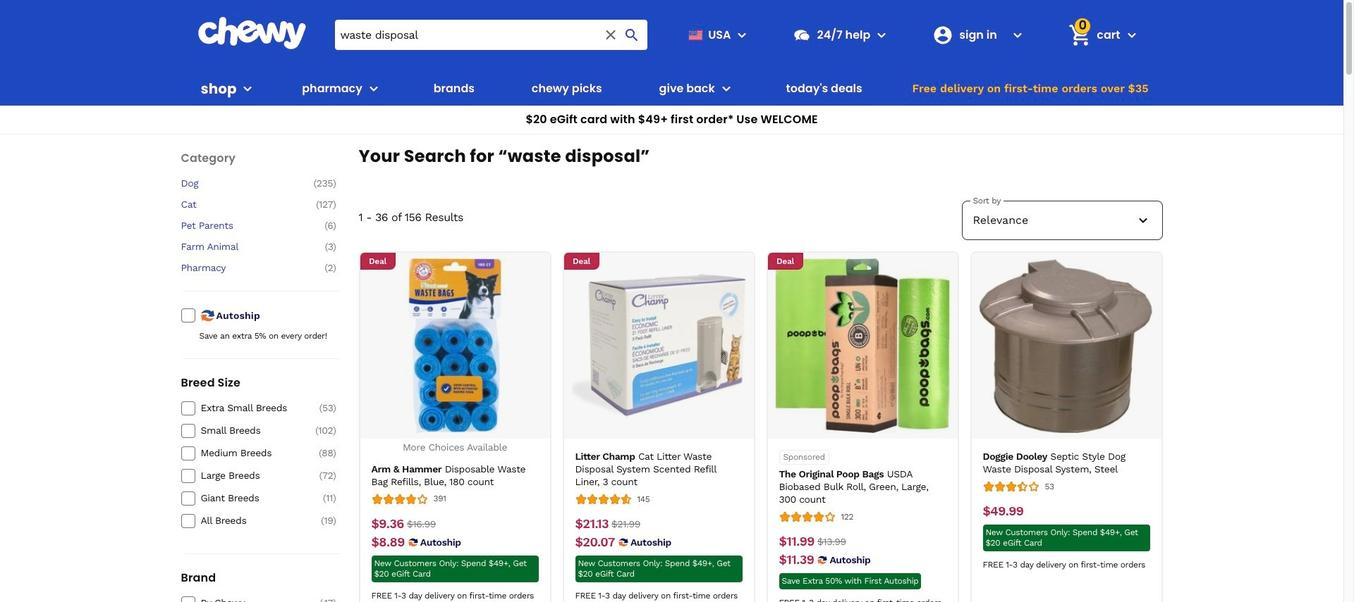 Task type: locate. For each thing, give the bounding box(es) containing it.
give back menu image
[[718, 80, 735, 97]]

submit search image
[[624, 26, 641, 43]]

delete search image
[[603, 26, 620, 43]]

None text field
[[371, 517, 404, 532], [407, 517, 436, 532], [575, 517, 609, 533], [779, 535, 815, 550], [817, 535, 846, 550], [575, 535, 615, 551], [779, 553, 814, 568], [371, 517, 404, 532], [407, 517, 436, 532], [575, 517, 609, 533], [779, 535, 815, 550], [817, 535, 846, 550], [575, 535, 615, 551], [779, 553, 814, 568]]

help menu image
[[873, 26, 890, 43]]

Search text field
[[335, 20, 648, 50]]

litter champ cat litter waste disposal system scented refill liner, 3 count image
[[571, 259, 746, 434]]

None text field
[[983, 504, 1024, 520], [611, 517, 640, 533], [371, 535, 405, 550], [983, 504, 1024, 520], [611, 517, 640, 533], [371, 535, 405, 550]]

doggie dooley septic style dog waste disposal system, steel image
[[979, 259, 1154, 434]]

items image
[[1068, 22, 1092, 47]]

pharmacy menu image
[[365, 80, 382, 97]]

arm & hammer disposable waste bag refills, blue, 180 count image
[[367, 259, 542, 434]]

site banner
[[0, 0, 1343, 135]]

cart menu image
[[1123, 26, 1140, 43]]

the original poop bags usda biobased bulk roll, green, large, 300 count image
[[775, 259, 950, 434]]



Task type: vqa. For each thing, say whether or not it's contained in the screenshot.
The Original Poop Bags USDA Biobased Bulk Roll, Green, Large, 300 count image
yes



Task type: describe. For each thing, give the bounding box(es) containing it.
Product search field
[[335, 20, 648, 50]]

chewy home image
[[197, 17, 306, 49]]

menu image
[[239, 80, 256, 97]]

account menu image
[[1009, 26, 1026, 43]]

menu image
[[734, 26, 751, 43]]

chewy support image
[[793, 26, 811, 44]]



